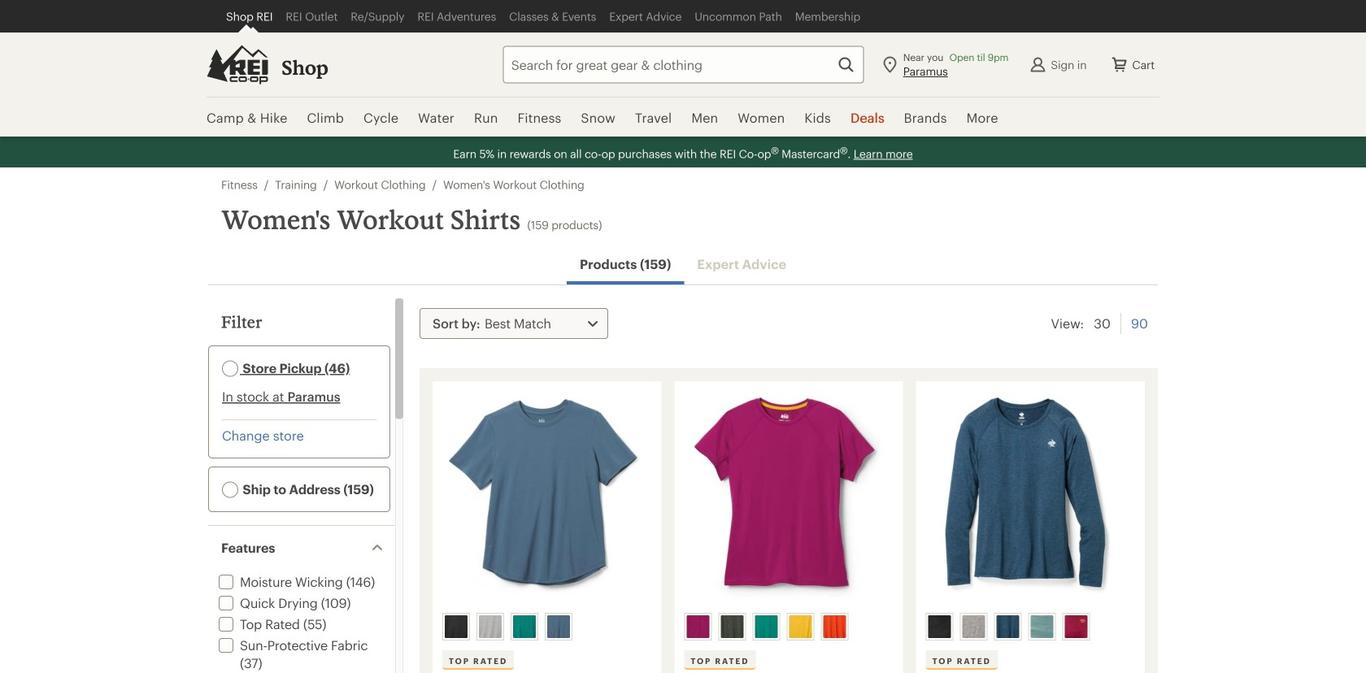 Task type: describe. For each thing, give the bounding box(es) containing it.
eclipse heather image
[[997, 616, 1020, 639]]

pirate black heather image
[[721, 616, 744, 639]]

crater teal image for goldenrod icon
[[755, 616, 778, 639]]

oil teal image
[[1031, 616, 1054, 639]]

group for "rei co-op active pursuits t-shirt - women's 0" image
[[439, 610, 654, 645]]

goldenrod image
[[790, 616, 812, 639]]

solar red image
[[824, 616, 846, 639]]

cosmic magenta image
[[687, 616, 710, 639]]

rabbit ez tee long-sleeve t-shirt - women's 0 image
[[926, 392, 1136, 607]]

rei co-op swiftland running t-shirt - women's 0 image
[[685, 392, 894, 607]]

group for rei co-op swiftland running t-shirt - women's 0 image
[[681, 610, 896, 645]]



Task type: locate. For each thing, give the bounding box(es) containing it.
black image left charcoal heather image
[[929, 616, 952, 639]]

crater teal image left goldenrod icon
[[755, 616, 778, 639]]

add filter: ship to address (159) image
[[222, 482, 238, 498]]

banner
[[0, 0, 1367, 138]]

shopping cart is empty image
[[1110, 55, 1130, 74]]

search image
[[837, 55, 857, 74]]

0 horizontal spatial crater teal image
[[513, 616, 536, 639]]

2 crater teal image from the left
[[755, 616, 778, 639]]

black image left the alloy gray heather image
[[445, 616, 468, 639]]

crater teal image right the alloy gray heather image
[[513, 616, 536, 639]]

1 horizontal spatial crater teal image
[[755, 616, 778, 639]]

1 crater teal image from the left
[[513, 616, 536, 639]]

1 horizontal spatial black image
[[929, 616, 952, 639]]

black image
[[445, 616, 468, 639], [929, 616, 952, 639]]

1 group from the left
[[439, 610, 654, 645]]

saragasso sea image
[[548, 616, 570, 639]]

black image for "rei co-op active pursuits t-shirt - women's 0" image group
[[445, 616, 468, 639]]

charcoal heather image
[[963, 616, 986, 639]]

vivacious image
[[1066, 616, 1088, 639]]

Search for great gear & clothing text field
[[503, 46, 865, 83]]

2 horizontal spatial group
[[923, 610, 1138, 645]]

crater teal image
[[513, 616, 536, 639], [755, 616, 778, 639]]

rei co-op, go to rei.com home page image
[[207, 45, 269, 84]]

None field
[[503, 46, 865, 83]]

2 black image from the left
[[929, 616, 952, 639]]

0 horizontal spatial black image
[[445, 616, 468, 639]]

rei co-op active pursuits t-shirt - women's 0 image
[[443, 392, 652, 607]]

1 horizontal spatial group
[[681, 610, 896, 645]]

black image for group related to rabbit ez tee long-sleeve t-shirt - women's 0 'image'
[[929, 616, 952, 639]]

crater teal image for saragasso sea image
[[513, 616, 536, 639]]

group for rabbit ez tee long-sleeve t-shirt - women's 0 'image'
[[923, 610, 1138, 645]]

None search field
[[474, 46, 865, 83]]

2 group from the left
[[681, 610, 896, 645]]

group
[[439, 610, 654, 645], [681, 610, 896, 645], [923, 610, 1138, 645]]

alloy gray heather image
[[479, 616, 502, 639]]

1 black image from the left
[[445, 616, 468, 639]]

0 horizontal spatial group
[[439, 610, 654, 645]]

3 group from the left
[[923, 610, 1138, 645]]



Task type: vqa. For each thing, say whether or not it's contained in the screenshot.
early
no



